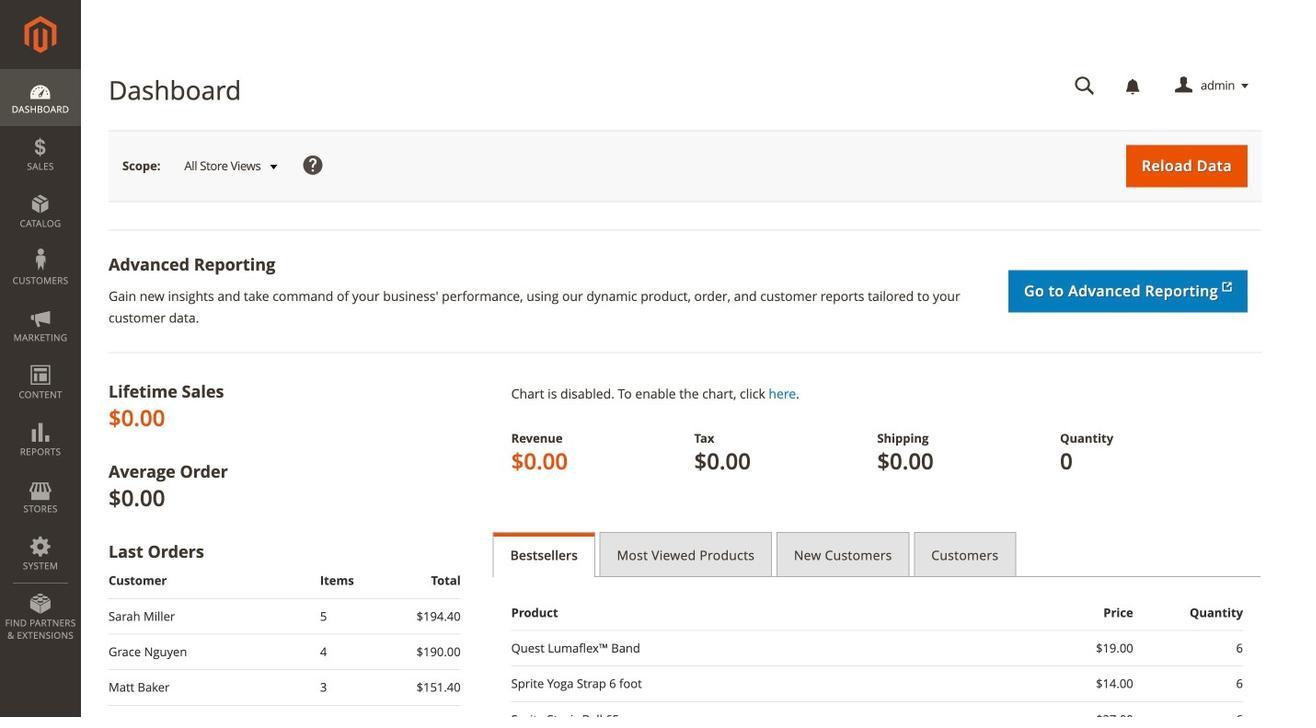 Task type: describe. For each thing, give the bounding box(es) containing it.
magento admin panel image
[[24, 16, 57, 53]]



Task type: locate. For each thing, give the bounding box(es) containing it.
tab list
[[493, 532, 1262, 577]]

None text field
[[1062, 70, 1108, 102]]

menu bar
[[0, 69, 81, 651]]



